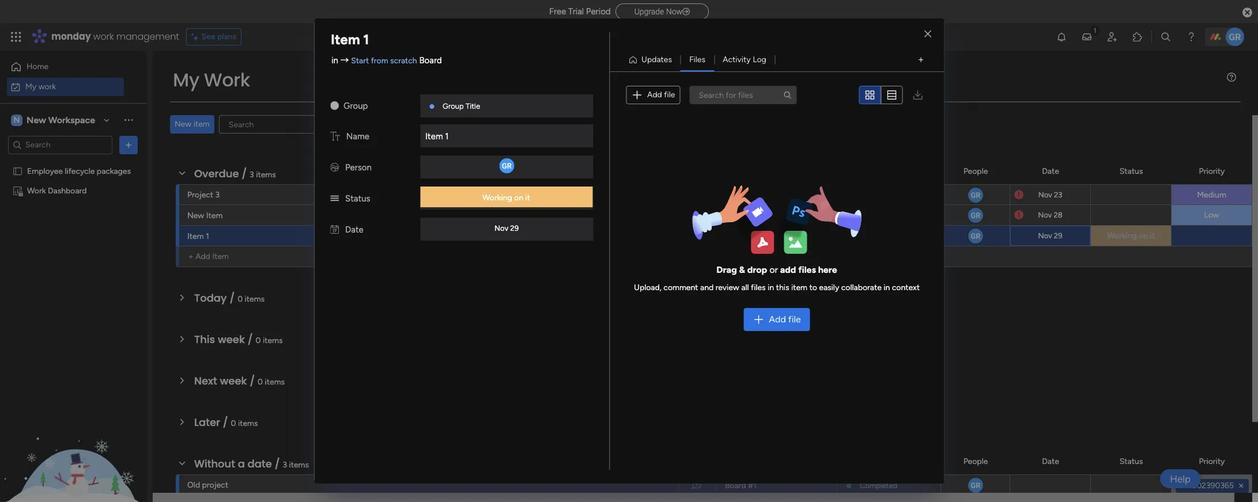 Task type: locate. For each thing, give the bounding box(es) containing it.
board inside the item 1 "dialog"
[[419, 55, 442, 65]]

from up drop
[[745, 232, 763, 242]]

2 vertical spatial date
[[1043, 457, 1060, 467]]

date for /
[[1043, 457, 1060, 467]]

0 down this week / 0 items
[[258, 378, 263, 388]]

files for add
[[799, 264, 817, 275]]

1 people from the top
[[964, 166, 989, 176]]

from
[[371, 56, 388, 65], [745, 232, 763, 242]]

1 horizontal spatial add file button
[[744, 308, 811, 331]]

0 inside next week / 0 items
[[258, 378, 263, 388]]

1 vertical spatial v2 overdue deadline image
[[1015, 210, 1024, 221]]

3 right the project on the top of the page
[[215, 190, 220, 200]]

0 vertical spatial #1
[[749, 191, 757, 201]]

0 vertical spatial group title
[[443, 102, 480, 111]]

0 inside today / 0 items
[[238, 295, 243, 304]]

2 horizontal spatial add
[[769, 314, 786, 325]]

list box containing employee lifecycle packages
[[0, 159, 147, 356]]

item 1 up →
[[331, 31, 369, 48]]

search image inside search field
[[783, 91, 793, 100]]

add down updates "button"
[[648, 90, 662, 100]]

1 vertical spatial item
[[792, 283, 808, 293]]

in left the "context" on the bottom of page
[[884, 283, 891, 293]]

public board image
[[12, 166, 23, 177]]

1 vertical spatial 3
[[215, 190, 220, 200]]

start from scratch link right →
[[351, 56, 417, 65]]

status for /
[[1120, 457, 1144, 467]]

files right all
[[751, 283, 766, 293]]

people for items
[[964, 166, 989, 176]]

1 horizontal spatial 3
[[250, 170, 254, 180]]

add
[[781, 264, 797, 275]]

nov 29
[[495, 224, 519, 233], [1039, 232, 1063, 240]]

management
[[116, 30, 179, 43]]

employee
[[27, 166, 63, 176]]

old
[[187, 481, 200, 491]]

0 vertical spatial week
[[218, 333, 245, 347]]

add down upload, comment and review all files in this item to easily collaborate in context
[[769, 314, 786, 325]]

None search field
[[690, 86, 797, 105]]

items up next week / 0 items at the bottom left of page
[[263, 336, 283, 346]]

in
[[332, 55, 338, 65], [768, 283, 775, 293], [884, 283, 891, 293]]

working inside the item 1 "dialog"
[[483, 193, 512, 203]]

1 vertical spatial #1
[[749, 211, 757, 221]]

none search field inside the item 1 "dialog"
[[690, 86, 797, 105]]

file for add file button to the bottom
[[789, 314, 801, 325]]

start
[[351, 56, 369, 65], [725, 232, 743, 242]]

start inside the in → start from scratch board
[[351, 56, 369, 65]]

/
[[242, 167, 247, 181], [230, 291, 235, 306], [248, 333, 253, 347], [250, 374, 255, 389], [223, 416, 228, 430], [275, 457, 280, 472]]

my inside button
[[25, 82, 36, 91]]

0 vertical spatial item
[[194, 119, 210, 129]]

1
[[363, 31, 369, 48], [445, 131, 449, 142], [701, 215, 703, 221], [206, 232, 209, 242]]

0 vertical spatial date
[[1043, 166, 1060, 176]]

updates button
[[624, 51, 681, 69]]

0 vertical spatial scratch
[[390, 56, 417, 65]]

next week / 0 items
[[194, 374, 285, 389]]

1 horizontal spatial it
[[1151, 231, 1156, 241]]

1 vertical spatial status
[[345, 194, 371, 204]]

0 vertical spatial add
[[648, 90, 662, 100]]

1 horizontal spatial item
[[792, 283, 808, 293]]

1 vertical spatial search image
[[314, 120, 323, 129]]

add file down updates
[[648, 90, 675, 100]]

1 vertical spatial work
[[38, 82, 56, 91]]

1 horizontal spatial file
[[789, 314, 801, 325]]

0 vertical spatial title
[[466, 102, 480, 111]]

Search in workspace field
[[24, 138, 96, 152]]

group down to-do
[[860, 232, 882, 241]]

week for next
[[220, 374, 247, 389]]

new down the project on the top of the page
[[187, 211, 204, 221]]

my work
[[25, 82, 56, 91]]

dapulse close image
[[1243, 7, 1253, 18]]

name
[[346, 131, 370, 142]]

1 horizontal spatial work
[[93, 30, 114, 43]]

nov
[[1039, 191, 1053, 199], [1039, 211, 1053, 220], [495, 224, 509, 233], [1039, 232, 1053, 240]]

1 horizontal spatial start
[[725, 232, 743, 242]]

file down this
[[789, 314, 801, 325]]

remove image
[[1237, 482, 1247, 491]]

item 1
[[331, 31, 369, 48], [426, 131, 449, 142], [187, 232, 209, 242]]

start up drag
[[725, 232, 743, 242]]

group up the customize
[[443, 102, 464, 111]]

title up the "context" on the bottom of page
[[883, 232, 898, 241]]

1 horizontal spatial scratch
[[765, 232, 791, 242]]

files
[[799, 264, 817, 275], [751, 283, 766, 293]]

/ up next week / 0 items at the bottom left of page
[[248, 333, 253, 347]]

0 vertical spatial working
[[483, 193, 512, 203]]

today / 0 items
[[194, 291, 265, 306]]

0 inside this week / 0 items
[[256, 336, 261, 346]]

add view image
[[919, 56, 924, 64]]

0 vertical spatial files
[[799, 264, 817, 275]]

1 horizontal spatial group
[[443, 102, 464, 111]]

week right this
[[218, 333, 245, 347]]

0 vertical spatial priority
[[1200, 166, 1226, 176]]

workspace image
[[11, 114, 22, 127]]

scratch
[[390, 56, 417, 65], [765, 232, 791, 242]]

work down home
[[38, 82, 56, 91]]

1 vertical spatial title
[[883, 232, 898, 241]]

0 horizontal spatial it
[[526, 193, 531, 203]]

2 horizontal spatial group
[[860, 232, 882, 241]]

my for my work
[[173, 67, 199, 93]]

1 image
[[1090, 24, 1101, 37]]

0 horizontal spatial add file button
[[626, 86, 681, 105]]

0 horizontal spatial from
[[371, 56, 388, 65]]

1 horizontal spatial working
[[1108, 231, 1138, 241]]

add file down this
[[769, 314, 801, 325]]

item 1 dialog
[[0, 0, 1259, 503]]

option
[[0, 161, 147, 163]]

start from scratch link
[[351, 56, 417, 65], [724, 226, 830, 247]]

files up "to"
[[799, 264, 817, 275]]

2 vertical spatial status
[[1120, 457, 1144, 467]]

/ down this week / 0 items
[[250, 374, 255, 389]]

1 priority from the top
[[1200, 166, 1226, 176]]

dapulse rightstroke image
[[683, 7, 690, 16]]

work inside 'my work' button
[[38, 82, 56, 91]]

v2 overdue deadline image left "nov 23"
[[1015, 189, 1024, 200]]

0 right today
[[238, 295, 243, 304]]

add right the +
[[196, 252, 210, 262]]

my work
[[173, 67, 250, 93]]

0 horizontal spatial file
[[664, 90, 675, 100]]

item down my work
[[194, 119, 210, 129]]

inbox image
[[1082, 31, 1093, 43]]

0 horizontal spatial scratch
[[390, 56, 417, 65]]

29
[[511, 224, 519, 233], [1055, 232, 1063, 240]]

2 board #1 from the top
[[725, 211, 757, 221]]

item 1 up the +
[[187, 232, 209, 242]]

customize button
[[417, 115, 479, 134]]

add file button down upload, comment and review all files in this item to easily collaborate in context
[[744, 308, 811, 331]]

0 up next week / 0 items at the bottom left of page
[[256, 336, 261, 346]]

1 vertical spatial start from scratch link
[[724, 226, 830, 247]]

1 vertical spatial date
[[345, 225, 364, 235]]

easily
[[820, 283, 840, 293]]

start from scratch link up 'drag & drop or add files here'
[[724, 226, 830, 247]]

0 vertical spatial item 1
[[331, 31, 369, 48]]

it
[[526, 193, 531, 203], [1151, 231, 1156, 241]]

0 horizontal spatial start from scratch link
[[351, 56, 417, 65]]

item inside "dialog"
[[792, 283, 808, 293]]

in left →
[[332, 55, 338, 65]]

1 horizontal spatial item 1
[[331, 31, 369, 48]]

upload, comment and review all files in this item to easily collaborate in context
[[634, 283, 920, 293]]

start right →
[[351, 56, 369, 65]]

items right date
[[289, 461, 309, 471]]

3 board #1 from the top
[[725, 482, 757, 491]]

new item
[[175, 119, 210, 129]]

my down home
[[25, 82, 36, 91]]

items inside today / 0 items
[[245, 295, 265, 304]]

2 vertical spatial item 1
[[187, 232, 209, 242]]

1 board #1 link from the top
[[724, 185, 830, 206]]

files for all
[[751, 283, 766, 293]]

title up the customize
[[466, 102, 480, 111]]

1 horizontal spatial files
[[799, 264, 817, 275]]

2 vertical spatial board #1
[[725, 482, 757, 491]]

my for my work
[[25, 82, 36, 91]]

board
[[419, 55, 442, 65], [725, 191, 747, 201], [725, 211, 747, 221], [725, 482, 747, 491]]

v2 overdue deadline image left nov 28
[[1015, 210, 1024, 221]]

home button
[[7, 58, 124, 76]]

2 v2 overdue deadline image from the top
[[1015, 210, 1024, 221]]

1 vertical spatial working on it
[[1108, 231, 1156, 241]]

see plans
[[202, 32, 237, 42]]

new right 'n'
[[27, 114, 46, 125]]

on
[[514, 193, 524, 203], [1140, 231, 1149, 241]]

0 horizontal spatial files
[[751, 283, 766, 293]]

packages
[[97, 166, 131, 176]]

0 horizontal spatial my
[[25, 82, 36, 91]]

board #1 link
[[724, 185, 830, 206], [724, 205, 830, 226], [724, 476, 830, 496]]

0 vertical spatial start
[[351, 56, 369, 65]]

0 horizontal spatial 3
[[215, 190, 220, 200]]

1 horizontal spatial start from scratch link
[[724, 226, 830, 247]]

0 vertical spatial from
[[371, 56, 388, 65]]

item 1 down the customize
[[426, 131, 449, 142]]

0 horizontal spatial working on it
[[483, 193, 531, 203]]

items inside this week / 0 items
[[263, 336, 283, 346]]

trial
[[569, 6, 584, 17]]

add file
[[648, 90, 675, 100], [769, 314, 801, 325]]

0 vertical spatial on
[[514, 193, 524, 203]]

add file button down updates "button"
[[626, 86, 681, 105]]

3
[[250, 170, 254, 180], [215, 190, 220, 200], [283, 461, 287, 471]]

updates
[[642, 55, 672, 65]]

1 vertical spatial group title
[[860, 232, 898, 241]]

project
[[187, 190, 213, 200]]

0 horizontal spatial work
[[38, 82, 56, 91]]

2 people from the top
[[964, 457, 989, 467]]

0 vertical spatial v2 overdue deadline image
[[1015, 189, 1024, 200]]

1 vertical spatial from
[[745, 232, 763, 242]]

1 horizontal spatial search image
[[783, 91, 793, 100]]

id: 302390365 element
[[1176, 480, 1250, 494]]

0 horizontal spatial item 1
[[187, 232, 209, 242]]

items up this week / 0 items
[[245, 295, 265, 304]]

1 vertical spatial on
[[1140, 231, 1149, 241]]

working
[[483, 193, 512, 203], [1108, 231, 1138, 241]]

work down plans
[[204, 67, 250, 93]]

2 board #1 link from the top
[[724, 205, 830, 226]]

1 vertical spatial priority
[[1200, 457, 1226, 467]]

1 v2 overdue deadline image from the top
[[1015, 189, 1024, 200]]

1 horizontal spatial add file
[[769, 314, 801, 325]]

group title up the customize
[[443, 102, 480, 111]]

from right →
[[371, 56, 388, 65]]

2 vertical spatial 3
[[283, 461, 287, 471]]

1 vertical spatial files
[[751, 283, 766, 293]]

0 horizontal spatial on
[[514, 193, 524, 203]]

item down project 3
[[206, 211, 223, 221]]

item up →
[[331, 31, 360, 48]]

v2 overdue deadline image for nov 23
[[1015, 189, 1024, 200]]

board #1
[[725, 191, 757, 201], [725, 211, 757, 221], [725, 482, 757, 491]]

0 horizontal spatial working
[[483, 193, 512, 203]]

1 horizontal spatial my
[[173, 67, 199, 93]]

0 horizontal spatial group title
[[443, 102, 480, 111]]

it inside "dialog"
[[526, 193, 531, 203]]

v2 overdue deadline image
[[1015, 189, 1024, 200], [1015, 210, 1024, 221]]

work right private dashboard image
[[27, 186, 46, 196]]

group title down do
[[860, 232, 898, 241]]

1 horizontal spatial work
[[204, 67, 250, 93]]

plans
[[217, 32, 237, 42]]

employee lifecycle packages
[[27, 166, 131, 176]]

new inside button
[[175, 119, 192, 129]]

2 vertical spatial add
[[769, 314, 786, 325]]

here
[[819, 264, 838, 275]]

week
[[218, 333, 245, 347], [220, 374, 247, 389]]

item
[[331, 31, 360, 48], [426, 131, 443, 142], [206, 211, 223, 221], [187, 232, 204, 242], [212, 252, 229, 262]]

date
[[1043, 166, 1060, 176], [345, 225, 364, 235], [1043, 457, 1060, 467]]

new for new item
[[187, 211, 204, 221]]

file down updates
[[664, 90, 675, 100]]

work right monday
[[93, 30, 114, 43]]

group
[[344, 101, 368, 111], [443, 102, 464, 111], [860, 232, 882, 241]]

3 right date
[[283, 461, 287, 471]]

invite members image
[[1107, 31, 1119, 43]]

0 vertical spatial search image
[[783, 91, 793, 100]]

0 horizontal spatial 29
[[511, 224, 519, 233]]

items inside next week / 0 items
[[265, 378, 285, 388]]

title
[[466, 102, 480, 111], [883, 232, 898, 241]]

work
[[93, 30, 114, 43], [38, 82, 56, 91]]

apps image
[[1133, 31, 1144, 43]]

/ right overdue
[[242, 167, 247, 181]]

0 vertical spatial it
[[526, 193, 531, 203]]

list box
[[0, 159, 147, 356]]

1 #1 from the top
[[749, 191, 757, 201]]

1 horizontal spatial nov 29
[[1039, 232, 1063, 240]]

on inside the item 1 "dialog"
[[514, 193, 524, 203]]

greg robinson image
[[1227, 28, 1245, 46]]

items up without a date / 3 items at the bottom left
[[238, 419, 258, 429]]

item left "to"
[[792, 283, 808, 293]]

workspace
[[48, 114, 95, 125]]

1 vertical spatial add file button
[[744, 308, 811, 331]]

0 vertical spatial add file
[[648, 90, 675, 100]]

1 horizontal spatial add
[[648, 90, 662, 100]]

my up new item
[[173, 67, 199, 93]]

+
[[189, 252, 194, 262]]

help image
[[1186, 31, 1198, 43]]

close image
[[925, 30, 932, 39]]

context
[[893, 283, 920, 293]]

items down this week / 0 items
[[265, 378, 285, 388]]

new item button
[[170, 115, 214, 134]]

0 vertical spatial work
[[204, 67, 250, 93]]

monday work management
[[51, 30, 179, 43]]

new down my work
[[175, 119, 192, 129]]

1 horizontal spatial on
[[1140, 231, 1149, 241]]

2 vertical spatial #1
[[749, 482, 757, 491]]

search image
[[783, 91, 793, 100], [314, 120, 323, 129]]

0 vertical spatial status
[[1120, 166, 1144, 176]]

new inside workspace selection element
[[27, 114, 46, 125]]

in left this
[[768, 283, 775, 293]]

3 right overdue
[[250, 170, 254, 180]]

file
[[664, 90, 675, 100], [789, 314, 801, 325]]

#1
[[749, 191, 757, 201], [749, 211, 757, 221], [749, 482, 757, 491]]

0 horizontal spatial in
[[332, 55, 338, 65]]

today
[[194, 291, 227, 306]]

upload,
[[634, 283, 662, 293]]

1 vertical spatial scratch
[[765, 232, 791, 242]]

1 horizontal spatial in
[[768, 283, 775, 293]]

0 horizontal spatial nov 29
[[495, 224, 519, 233]]

group title
[[443, 102, 480, 111], [860, 232, 898, 241]]

0 horizontal spatial start
[[351, 56, 369, 65]]

priority up medium
[[1200, 166, 1226, 176]]

file for topmost add file button
[[664, 90, 675, 100]]

lottie animation element
[[0, 386, 147, 503]]

0 right later
[[231, 419, 236, 429]]

1 vertical spatial item 1
[[426, 131, 449, 142]]

0 vertical spatial board #1
[[725, 191, 757, 201]]

week for this
[[218, 333, 245, 347]]

None search field
[[219, 115, 327, 134]]

week right next
[[220, 374, 247, 389]]

2 priority from the top
[[1200, 457, 1226, 467]]

group right v2 sun image
[[344, 101, 368, 111]]

priority up '302390365'
[[1200, 457, 1226, 467]]

priority for items
[[1200, 166, 1226, 176]]

nov 28
[[1039, 211, 1063, 220]]

0 horizontal spatial item
[[194, 119, 210, 129]]

old project
[[187, 481, 228, 491]]

items right overdue
[[256, 170, 276, 180]]

priority
[[1200, 166, 1226, 176], [1200, 457, 1226, 467]]

Filter dashboard by text search field
[[219, 115, 327, 134]]

1 vertical spatial week
[[220, 374, 247, 389]]



Task type: vqa. For each thing, say whether or not it's contained in the screenshot.
second "email" from right
no



Task type: describe. For each thing, give the bounding box(es) containing it.
0 inside 'later / 0 items'
[[231, 419, 236, 429]]

v2 status image
[[330, 194, 339, 204]]

2 horizontal spatial item 1
[[426, 131, 449, 142]]

all
[[742, 283, 749, 293]]

search everything image
[[1161, 31, 1172, 43]]

1 horizontal spatial working on it
[[1108, 231, 1156, 241]]

items inside without a date / 3 items
[[289, 461, 309, 471]]

home
[[27, 62, 49, 72]]

from inside the in → start from scratch board
[[371, 56, 388, 65]]

overdue / 3 items
[[194, 167, 276, 181]]

medium
[[1198, 190, 1227, 200]]

&
[[740, 264, 746, 275]]

v2 sun image
[[330, 101, 339, 111]]

nov inside the item 1 "dialog"
[[495, 224, 509, 233]]

new for new item
[[175, 119, 192, 129]]

3 inside overdue / 3 items
[[250, 170, 254, 180]]

1 horizontal spatial 29
[[1055, 232, 1063, 240]]

log
[[753, 55, 767, 65]]

start from scratch
[[725, 232, 791, 242]]

low
[[1205, 210, 1220, 220]]

a
[[238, 457, 245, 472]]

dashboard
[[48, 186, 87, 196]]

→
[[341, 55, 349, 65]]

items inside overdue / 3 items
[[256, 170, 276, 180]]

v2 multiple person column image
[[330, 163, 339, 173]]

free trial period
[[550, 6, 611, 17]]

nov 29 inside the item 1 "dialog"
[[495, 224, 519, 233]]

later
[[194, 416, 220, 430]]

status inside the item 1 "dialog"
[[345, 194, 371, 204]]

in → start from scratch board
[[332, 55, 442, 65]]

+ add item
[[189, 252, 229, 262]]

project 3
[[187, 190, 220, 200]]

notifications image
[[1056, 31, 1068, 43]]

1 board #1 from the top
[[725, 191, 757, 201]]

period
[[586, 6, 611, 17]]

29 inside the item 1 "dialog"
[[511, 224, 519, 233]]

new workspace
[[27, 114, 95, 125]]

1 vertical spatial it
[[1151, 231, 1156, 241]]

id: 302390365
[[1181, 482, 1235, 491]]

add for add file button to the bottom
[[769, 314, 786, 325]]

new item
[[187, 211, 223, 221]]

drag & drop or add files here
[[717, 264, 838, 275]]

to
[[810, 283, 818, 293]]

item down the customize
[[426, 131, 443, 142]]

23
[[1055, 191, 1063, 199]]

this
[[194, 333, 215, 347]]

1 vertical spatial add
[[196, 252, 210, 262]]

select product image
[[10, 31, 22, 43]]

28
[[1054, 211, 1063, 220]]

this
[[777, 283, 790, 293]]

status for items
[[1120, 166, 1144, 176]]

work for monday
[[93, 30, 114, 43]]

items inside 'later / 0 items'
[[238, 419, 258, 429]]

item right the +
[[212, 252, 229, 262]]

working on it inside the item 1 "dialog"
[[483, 193, 531, 203]]

see plans button
[[186, 28, 242, 46]]

without
[[194, 457, 235, 472]]

comment
[[664, 283, 699, 293]]

0 horizontal spatial search image
[[314, 120, 323, 129]]

3 #1 from the top
[[749, 482, 757, 491]]

activity log button
[[714, 51, 775, 69]]

3 inside without a date / 3 items
[[283, 461, 287, 471]]

later / 0 items
[[194, 416, 258, 430]]

dapulse date column image
[[330, 225, 339, 235]]

work for my
[[38, 82, 56, 91]]

workspace selection element
[[11, 113, 97, 127]]

activity log
[[723, 55, 767, 65]]

dapulse text column image
[[330, 131, 340, 142]]

without a date / 3 items
[[194, 457, 309, 472]]

priority for /
[[1200, 457, 1226, 467]]

start from scratch link inside the item 1 "dialog"
[[351, 56, 417, 65]]

next
[[194, 374, 217, 389]]

completed
[[860, 482, 898, 491]]

files
[[690, 55, 706, 65]]

v2 overdue deadline image for nov 28
[[1015, 210, 1024, 221]]

n
[[14, 115, 20, 125]]

nov 23
[[1039, 191, 1063, 199]]

or
[[770, 264, 778, 275]]

2 horizontal spatial in
[[884, 283, 891, 293]]

date inside the item 1 "dialog"
[[345, 225, 364, 235]]

overdue
[[194, 167, 239, 181]]

review
[[716, 283, 740, 293]]

add for topmost add file button
[[648, 90, 662, 100]]

customize
[[435, 119, 474, 129]]

lifecycle
[[65, 166, 95, 176]]

to-do
[[860, 212, 880, 220]]

/ right date
[[275, 457, 280, 472]]

scratch inside the in → start from scratch board
[[390, 56, 417, 65]]

date for items
[[1043, 166, 1060, 176]]

3 board #1 link from the top
[[724, 476, 830, 496]]

/ right later
[[223, 416, 228, 430]]

and
[[701, 283, 714, 293]]

collaborate
[[842, 283, 882, 293]]

help
[[1171, 474, 1191, 485]]

date
[[248, 457, 272, 472]]

1 vertical spatial start
[[725, 232, 743, 242]]

group title inside the item 1 "dialog"
[[443, 102, 480, 111]]

free
[[550, 6, 566, 17]]

people for /
[[964, 457, 989, 467]]

now
[[666, 7, 683, 16]]

do
[[872, 212, 880, 220]]

0 vertical spatial add file button
[[626, 86, 681, 105]]

item inside button
[[194, 119, 210, 129]]

monday
[[51, 30, 91, 43]]

work dashboard
[[27, 186, 87, 196]]

this week / 0 items
[[194, 333, 283, 347]]

/ right today
[[230, 291, 235, 306]]

2 #1 from the top
[[749, 211, 757, 221]]

new for new workspace
[[27, 114, 46, 125]]

private dashboard image
[[12, 185, 23, 196]]

project
[[202, 481, 228, 491]]

activity
[[723, 55, 751, 65]]

id:
[[1181, 482, 1191, 491]]

1 vertical spatial working
[[1108, 231, 1138, 241]]

lottie animation image
[[0, 386, 147, 503]]

0 horizontal spatial group
[[344, 101, 368, 111]]

see
[[202, 32, 215, 42]]

title inside the item 1 "dialog"
[[466, 102, 480, 111]]

to-
[[860, 212, 872, 220]]

upgrade now
[[635, 7, 683, 16]]

person
[[345, 163, 372, 173]]

my work button
[[7, 78, 124, 96]]

1 vertical spatial add file
[[769, 314, 801, 325]]

gallery layout group
[[859, 86, 903, 105]]

1 inside button
[[701, 215, 703, 221]]

work inside list box
[[27, 186, 46, 196]]

1 button
[[679, 205, 716, 226]]

drag
[[717, 264, 737, 275]]

files button
[[681, 51, 714, 69]]

help button
[[1161, 470, 1201, 489]]

drop
[[748, 264, 768, 275]]

302390365
[[1193, 482, 1235, 491]]

item up the +
[[187, 232, 204, 242]]

upgrade now link
[[616, 3, 709, 19]]

upgrade
[[635, 7, 664, 16]]



